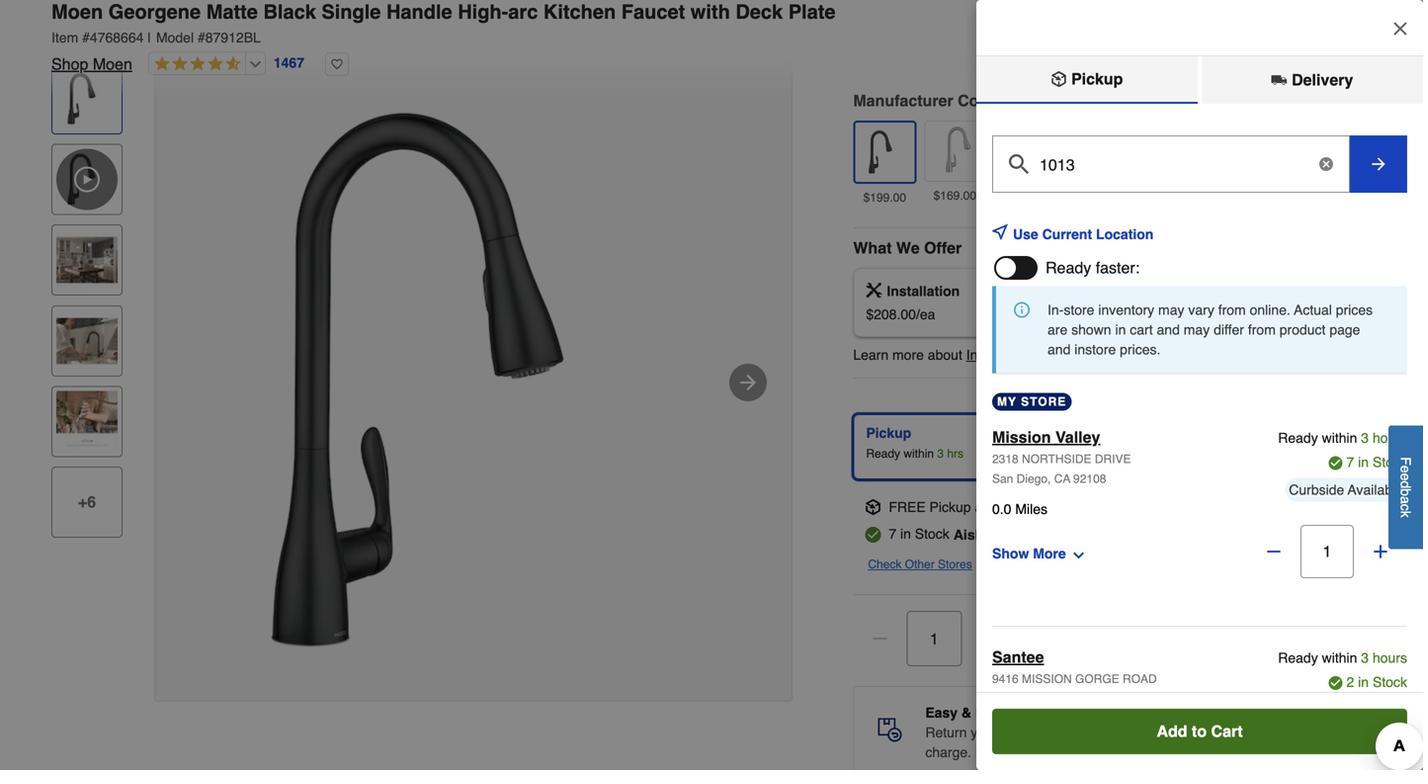 Task type: describe. For each thing, give the bounding box(es) containing it.
single
[[322, 0, 381, 23]]

miles
[[1016, 501, 1048, 517]]

b
[[1398, 489, 1414, 496]]

4.6 stars image
[[149, 55, 241, 74]]

learn more link
[[976, 743, 1047, 762]]

add to cart button
[[993, 709, 1408, 754]]

about
[[928, 347, 963, 363]]

1 vertical spatial from
[[1249, 322, 1276, 338]]

inventory
[[1099, 302, 1155, 318]]

store
[[1021, 395, 1067, 409]]

1 vertical spatial mission
[[992, 499, 1039, 515]]

instore
[[1075, 342, 1116, 357]]

7 for 7 in stock
[[1347, 454, 1355, 470]]

curbside
[[1289, 482, 1345, 498]]

mission
[[1022, 672, 1072, 686]]

free
[[976, 705, 1005, 721]]

plate
[[789, 0, 836, 23]]

1467
[[274, 55, 304, 71]]

4 title image from the top
[[56, 391, 118, 452]]

use current location
[[1013, 226, 1154, 242]]

learn more about installation
[[854, 347, 1033, 363]]

vary
[[1189, 302, 1215, 318]]

lowe's
[[1083, 499, 1126, 515]]

northside
[[1022, 452, 1092, 466]]

operation,
[[1205, 0, 1266, 5]]

1 e from the top
[[1398, 466, 1414, 473]]

we
[[897, 239, 920, 257]]

with inside moen georgene matte black single handle high-arc kitchen faucet with deck plate item # 4768664 | model # 87912bl
[[691, 0, 730, 23]]

and inside reflex: equipped with the reflex system for smooth operation, easy movement and secure docking of the pulldown/pullout spray head temperature control: one-handle lever handle makes it easy to adjust the water
[[869, 9, 892, 25]]

0 vertical spatial from
[[1219, 302, 1246, 318]]

3 inside pickup ready within 3 hrs
[[938, 447, 944, 461]]

matte black image
[[859, 127, 911, 178]]

pickup for pickup
[[1067, 70, 1124, 88]]

matte inside moen georgene matte black single handle high-arc kitchen faucet with deck plate item # 4768664 | model # 87912bl
[[206, 0, 258, 23]]

2
[[1347, 674, 1355, 690]]

handle
[[387, 0, 452, 23]]

faster:
[[1096, 259, 1140, 277]]

available
[[1348, 482, 1404, 498]]

color/finish
[[958, 92, 1050, 110]]

page
[[1330, 322, 1361, 338]]

$199.00
[[864, 191, 907, 205]]

pulldown/pullout
[[1032, 9, 1131, 25]]

free pickup at mission valley lowe's
[[889, 499, 1126, 515]]

0.0 miles
[[993, 501, 1048, 517]]

plus image
[[1371, 542, 1391, 562]]

equipped
[[931, 0, 989, 5]]

to inside easy & free returns return your new, unused item in-store or ship it back to us free of charge.
[[1253, 725, 1264, 741]]

stock inside 7 in stock aisle
[[915, 526, 950, 542]]

pickup for pickup ready within 3 hrs
[[866, 425, 912, 441]]

a
[[1398, 496, 1414, 504]]

ready inside pickup ready within 3 hrs
[[866, 447, 901, 461]]

1 title image from the top
[[56, 68, 118, 130]]

1 vertical spatial the
[[1009, 9, 1028, 25]]

pickup image
[[865, 499, 881, 515]]

7 in stock aisle
[[889, 526, 991, 543]]

ready within 3 hours for santee
[[1279, 650, 1408, 666]]

1 vertical spatial installation
[[967, 347, 1033, 363]]

check other stores button
[[868, 555, 973, 574]]

0 vertical spatial may
[[1159, 302, 1185, 318]]

prices
[[1336, 302, 1373, 318]]

free
[[1287, 725, 1310, 741]]

free
[[889, 499, 926, 515]]

within inside pickup ready within 3 hrs
[[904, 447, 934, 461]]

within for santee
[[1322, 650, 1358, 666]]

0 vertical spatial the
[[1022, 0, 1041, 5]]

moen inside moen georgene matte black single handle high-arc kitchen faucet with deck plate item # 4768664 | model # 87912bl
[[51, 0, 103, 23]]

hours for santee
[[1373, 650, 1408, 666]]

mission valley 2318 northside drive san diego, ca 92108
[[993, 428, 1132, 486]]

hrs
[[948, 447, 964, 461]]

system
[[1088, 0, 1132, 5]]

3 for mission valley
[[1362, 430, 1369, 446]]

cart
[[1130, 322, 1153, 338]]

0 horizontal spatial arrow right image
[[737, 371, 760, 394]]

cart
[[1212, 722, 1243, 741]]

2 e from the top
[[1398, 473, 1414, 481]]

adjust
[[1311, 28, 1348, 44]]

0 vertical spatial easy
[[1270, 0, 1299, 5]]

stock for mission valley
[[1373, 454, 1408, 470]]

kitchen
[[544, 0, 616, 23]]

pickup option group
[[846, 406, 1380, 487]]

minus image
[[1264, 542, 1284, 562]]

to inside reflex: equipped with the reflex system for smooth operation, easy movement and secure docking of the pulldown/pullout spray head temperature control: one-handle lever handle makes it easy to adjust the water
[[1296, 28, 1308, 44]]

actual
[[1295, 302, 1333, 318]]

Label text field
[[1001, 145, 1343, 175]]

f
[[1398, 457, 1414, 466]]

item number 4 7 6 8 6 6 4 and model number 8 7 9 1 2 b l element
[[51, 28, 1372, 47]]

for
[[1136, 0, 1152, 5]]

store inside easy & free returns return your new, unused item in-store or ship it back to us free of charge.
[[1129, 725, 1160, 741]]

2318
[[993, 452, 1019, 466]]

d
[[1398, 481, 1414, 489]]

what
[[854, 239, 892, 257]]

use
[[1013, 226, 1039, 242]]

learn for learn more
[[976, 745, 1011, 760]]

one-
[[1052, 28, 1083, 44]]

learn for learn more about installation
[[854, 347, 889, 363]]

shop
[[51, 55, 88, 73]]

delivery
[[1288, 71, 1354, 89]]

1 # from the left
[[82, 30, 90, 45]]

easy & free returns return your new, unused item in-store or ship it back to us free of charge.
[[926, 705, 1326, 760]]

return
[[926, 725, 967, 741]]

easy
[[926, 705, 958, 721]]

santee link
[[993, 646, 1044, 669]]

minus image
[[870, 629, 890, 649]]

installation inside installation $208.00/ea
[[887, 283, 960, 299]]

in for 2 in stock
[[1359, 674, 1369, 690]]

4768664
[[90, 30, 144, 45]]

info image
[[1014, 302, 1030, 318]]

2 handle from the left
[[1162, 28, 1204, 44]]

prices.
[[1120, 342, 1161, 357]]

more for show more
[[1033, 546, 1066, 562]]

check circle filled image for 7
[[865, 527, 881, 543]]

assembly image
[[866, 282, 882, 298]]

moen georgene matte black single handle high-arc kitchen faucet with deck plate item # 4768664 | model # 87912bl
[[51, 0, 836, 45]]

check other stores
[[868, 558, 973, 572]]

item
[[1083, 725, 1110, 741]]

it inside reflex: equipped with the reflex system for smooth operation, easy movement and secure docking of the pulldown/pullout spray head temperature control: one-handle lever handle makes it easy to adjust the water
[[1252, 28, 1259, 44]]

of inside reflex: equipped with the reflex system for smooth operation, easy movement and secure docking of the pulldown/pullout spray head temperature control: one-handle lever handle makes it easy to adjust the water
[[993, 9, 1005, 25]]

within for mission valley
[[1322, 430, 1358, 446]]

check
[[868, 558, 902, 572]]

store inside 'in-store inventory may vary from online. actual prices are shown in cart  and may differ from product page and instore prices.'
[[1064, 302, 1095, 318]]

1 vertical spatial valley
[[1043, 499, 1079, 515]]

santee 9416 mission gorge road santee, ca 92071
[[993, 648, 1157, 706]]

ready down the current
[[1046, 259, 1092, 277]]

f e e d b a c k
[[1398, 457, 1414, 518]]

learn more
[[976, 745, 1047, 760]]

2 vertical spatial the
[[1352, 28, 1371, 44]]

3 title image from the top
[[56, 310, 118, 372]]

my store
[[998, 395, 1067, 409]]



Task type: vqa. For each thing, say whether or not it's contained in the screenshot.
Supports inside button
no



Task type: locate. For each thing, give the bounding box(es) containing it.
in for 7 in stock aisle
[[901, 526, 911, 542]]

0 horizontal spatial to
[[1192, 722, 1207, 741]]

0 vertical spatial installation
[[887, 283, 960, 299]]

1 vertical spatial black
[[1104, 92, 1143, 110]]

to inside "add to cart" 'button'
[[1192, 722, 1207, 741]]

stepper number input field with increment and decrement buttons number field for minus image
[[1301, 525, 1354, 578]]

drive
[[1095, 452, 1132, 466]]

1 hours from the top
[[1373, 430, 1408, 446]]

0 horizontal spatial black
[[263, 0, 316, 23]]

2 title image from the top
[[56, 230, 118, 291]]

secure
[[896, 9, 938, 25]]

spray
[[1135, 9, 1169, 25]]

1 vertical spatial check circle filled image
[[1329, 676, 1343, 690]]

mission down san
[[992, 499, 1039, 515]]

0 vertical spatial moen
[[51, 0, 103, 23]]

within left hrs
[[904, 447, 934, 461]]

0 vertical spatial mission
[[993, 428, 1052, 446]]

+6 button
[[51, 467, 123, 538]]

learn left the more
[[854, 347, 889, 363]]

online.
[[1250, 302, 1291, 318]]

in inside 7 in stock aisle
[[901, 526, 911, 542]]

stepper number input field with increment and decrement buttons number field right minus image
[[1301, 525, 1354, 578]]

1 horizontal spatial store
[[1129, 725, 1160, 741]]

moen up item
[[51, 0, 103, 23]]

pickup image
[[1051, 71, 1067, 87]]

2 vertical spatial within
[[1322, 650, 1358, 666]]

pickup ready within 3 hrs
[[866, 425, 964, 461]]

ca inside santee 9416 mission gorge road santee, ca 92071
[[1037, 692, 1053, 706]]

with inside reflex: equipped with the reflex system for smooth operation, easy movement and secure docking of the pulldown/pullout spray head temperature control: one-handle lever handle makes it easy to adjust the water
[[993, 0, 1018, 5]]

more for learn more
[[1015, 745, 1047, 760]]

0 horizontal spatial pickup
[[866, 425, 912, 441]]

0 vertical spatial pickup
[[1067, 70, 1124, 88]]

Stepper number input field with increment and decrement buttons number field
[[1301, 525, 1354, 578], [907, 611, 962, 666]]

add to cart
[[1157, 722, 1243, 741]]

pickup button
[[977, 56, 1198, 104]]

2 horizontal spatial and
[[1157, 322, 1180, 338]]

0 horizontal spatial store
[[1064, 302, 1095, 318]]

0 vertical spatial stepper number input field with increment and decrement buttons number field
[[1301, 525, 1354, 578]]

and right cart at the top right
[[1157, 322, 1180, 338]]

1 vertical spatial stock
[[915, 526, 950, 542]]

check circle filled image
[[865, 527, 881, 543], [1329, 676, 1343, 690]]

easy up the truck filled icon
[[1263, 28, 1292, 44]]

are
[[1048, 322, 1068, 338]]

black up 1467
[[263, 0, 316, 23]]

more
[[893, 347, 924, 363]]

current
[[1043, 226, 1093, 242]]

returns
[[1009, 705, 1061, 721]]

in inside 'in-store inventory may vary from online. actual prices are shown in cart  and may differ from product page and instore prices.'
[[1116, 322, 1126, 338]]

2 hours from the top
[[1373, 650, 1408, 666]]

1 vertical spatial pickup
[[866, 425, 912, 441]]

ready up free
[[1279, 650, 1319, 666]]

in-
[[1113, 725, 1129, 741]]

us
[[1268, 725, 1283, 741]]

truck filled image
[[1272, 72, 1288, 88]]

black
[[263, 0, 316, 23], [1104, 92, 1143, 110]]

1 horizontal spatial from
[[1249, 322, 1276, 338]]

pickup inside button
[[1067, 70, 1124, 88]]

the up control: on the top right of page
[[1009, 9, 1028, 25]]

1 vertical spatial 3
[[938, 447, 944, 461]]

7 in stock
[[1347, 454, 1408, 470]]

pickup up 7 in stock aisle
[[930, 499, 971, 515]]

0 vertical spatial check circle filled image
[[865, 527, 881, 543]]

gps image
[[993, 224, 1008, 240]]

e
[[1398, 466, 1414, 473], [1398, 473, 1414, 481]]

3 for santee
[[1362, 650, 1369, 666]]

ca down northside
[[1055, 472, 1071, 486]]

the right adjust
[[1352, 28, 1371, 44]]

1 vertical spatial may
[[1184, 322, 1210, 338]]

offer
[[924, 239, 962, 257]]

more down "new,"
[[1015, 745, 1047, 760]]

0 horizontal spatial matte
[[206, 0, 258, 23]]

1 vertical spatial more
[[1015, 745, 1047, 760]]

ready up curbside
[[1279, 430, 1319, 446]]

moen down the 4768664
[[93, 55, 132, 73]]

learn down your
[[976, 745, 1011, 760]]

shop moen
[[51, 55, 132, 73]]

heart outline image
[[325, 52, 349, 76]]

1 vertical spatial easy
[[1263, 28, 1292, 44]]

within up check circle filled image
[[1322, 430, 1358, 446]]

reflex
[[1045, 0, 1084, 5]]

stock for santee
[[1373, 674, 1408, 690]]

from
[[1219, 302, 1246, 318], [1249, 322, 1276, 338]]

of right free
[[1314, 725, 1326, 741]]

1 horizontal spatial black
[[1104, 92, 1143, 110]]

arrow right image
[[1369, 154, 1389, 174], [737, 371, 760, 394]]

2 horizontal spatial pickup
[[1067, 70, 1124, 88]]

in down inventory
[[1116, 322, 1126, 338]]

ready up pickup icon
[[866, 447, 901, 461]]

1 horizontal spatial handle
[[1162, 28, 1204, 44]]

2 vertical spatial and
[[1048, 342, 1071, 357]]

1 handle from the left
[[1083, 28, 1124, 44]]

from up 'differ'
[[1219, 302, 1246, 318]]

in-
[[1048, 302, 1064, 318]]

ca down the mission on the right bottom of page
[[1037, 692, 1053, 706]]

1 horizontal spatial 7
[[1347, 454, 1355, 470]]

1 with from the left
[[993, 0, 1018, 5]]

it inside easy & free returns return your new, unused item in-store or ship it back to us free of charge.
[[1209, 725, 1216, 741]]

back
[[1220, 725, 1249, 741]]

matte
[[206, 0, 258, 23], [1060, 92, 1100, 110]]

use current location button
[[1013, 213, 1186, 256]]

7
[[1347, 454, 1355, 470], [889, 526, 897, 542]]

installation up $208.00/ea
[[887, 283, 960, 299]]

valley up northside
[[1056, 428, 1101, 446]]

1 horizontal spatial matte
[[1060, 92, 1100, 110]]

2 with from the left
[[691, 0, 730, 23]]

in for 7 in stock
[[1359, 454, 1369, 470]]

check circle filled image down pickup icon
[[865, 527, 881, 543]]

mission
[[993, 428, 1052, 446], [992, 499, 1039, 515]]

it right ship
[[1209, 725, 1216, 741]]

stock up d
[[1373, 454, 1408, 470]]

1 horizontal spatial of
[[1314, 725, 1326, 741]]

store left or
[[1129, 725, 1160, 741]]

7 down free
[[889, 526, 897, 542]]

from down online.
[[1249, 322, 1276, 338]]

1 horizontal spatial stepper number input field with increment and decrement buttons number field
[[1301, 525, 1354, 578]]

&
[[962, 705, 972, 721]]

and down reflex:
[[869, 9, 892, 25]]

0 horizontal spatial of
[[993, 9, 1005, 25]]

1 vertical spatial of
[[1314, 725, 1326, 741]]

ca inside mission valley 2318 northside drive san diego, ca 92108
[[1055, 472, 1071, 486]]

stores
[[938, 558, 973, 572]]

san
[[993, 472, 1014, 486]]

1 horizontal spatial it
[[1252, 28, 1259, 44]]

0 vertical spatial within
[[1322, 430, 1358, 446]]

3 left hrs
[[938, 447, 944, 461]]

easy right operation,
[[1270, 0, 1299, 5]]

unused
[[1034, 725, 1080, 741]]

to left adjust
[[1296, 28, 1308, 44]]

store up 'shown'
[[1064, 302, 1095, 318]]

1 vertical spatial moen
[[93, 55, 132, 73]]

1 vertical spatial ready within 3 hours
[[1279, 650, 1408, 666]]

may left vary
[[1159, 302, 1185, 318]]

0 vertical spatial arrow right image
[[1369, 154, 1389, 174]]

0 vertical spatial 7
[[1347, 454, 1355, 470]]

matte right :
[[1060, 92, 1100, 110]]

0 vertical spatial learn
[[854, 347, 889, 363]]

e up d
[[1398, 466, 1414, 473]]

0 horizontal spatial installation
[[887, 283, 960, 299]]

location
[[1096, 226, 1154, 242]]

installation up my
[[967, 347, 1033, 363]]

0 vertical spatial 3
[[1362, 430, 1369, 446]]

high-
[[458, 0, 508, 23]]

spot resist stainless image
[[930, 126, 981, 177]]

movement
[[1303, 0, 1368, 5]]

chat invite button image
[[1334, 698, 1394, 758]]

black down lever
[[1104, 92, 1143, 110]]

santee,
[[993, 692, 1034, 706]]

your
[[971, 725, 998, 741]]

0 vertical spatial stock
[[1373, 454, 1408, 470]]

7 inside 7 in stock aisle
[[889, 526, 897, 542]]

1 vertical spatial stepper number input field with increment and decrement buttons number field
[[907, 611, 962, 666]]

0 vertical spatial black
[[263, 0, 316, 23]]

in down free
[[901, 526, 911, 542]]

product
[[1280, 322, 1326, 338]]

0 vertical spatial and
[[869, 9, 892, 25]]

handle down head
[[1162, 28, 1204, 44]]

7 for 7 in stock aisle
[[889, 526, 897, 542]]

ready within 3 hours for mission valley
[[1279, 430, 1408, 446]]

add
[[1157, 722, 1188, 741]]

hours for mission valley
[[1373, 430, 1408, 446]]

1 vertical spatial arrow right image
[[737, 371, 760, 394]]

2 vertical spatial 3
[[1362, 650, 1369, 666]]

1 vertical spatial it
[[1209, 725, 1216, 741]]

in right check circle filled image
[[1359, 454, 1369, 470]]

0 horizontal spatial 7
[[889, 526, 897, 542]]

it right makes
[[1252, 28, 1259, 44]]

0 vertical spatial matte
[[206, 0, 258, 23]]

and down are
[[1048, 342, 1071, 357]]

1 vertical spatial and
[[1157, 322, 1180, 338]]

1 horizontal spatial and
[[1048, 342, 1071, 357]]

mission up 2318
[[993, 428, 1052, 446]]

0.0
[[993, 501, 1012, 517]]

0 vertical spatial of
[[993, 9, 1005, 25]]

2 ready within 3 hours from the top
[[1279, 650, 1408, 666]]

1 ready within 3 hours from the top
[[1279, 430, 1408, 446]]

1 horizontal spatial arrow right image
[[1369, 154, 1389, 174]]

0 vertical spatial valley
[[1056, 428, 1101, 446]]

shown
[[1072, 322, 1112, 338]]

installation $208.00/ea
[[866, 283, 960, 322]]

ca
[[1055, 472, 1071, 486], [1037, 692, 1053, 706]]

with up "item number 4 7 6 8 6 6 4 and model number 8 7 9 1 2 b l" element
[[691, 0, 730, 23]]

9416
[[993, 672, 1019, 686]]

1 vertical spatial hours
[[1373, 650, 1408, 666]]

0 vertical spatial it
[[1252, 28, 1259, 44]]

0 vertical spatial ready within 3 hours
[[1279, 430, 1408, 446]]

arc
[[508, 0, 538, 23]]

lever
[[1128, 28, 1158, 44]]

diego,
[[1017, 472, 1051, 486]]

0 horizontal spatial from
[[1219, 302, 1246, 318]]

+6
[[78, 493, 96, 511]]

2 horizontal spatial to
[[1296, 28, 1308, 44]]

0 vertical spatial store
[[1064, 302, 1095, 318]]

docking
[[942, 9, 989, 25]]

control:
[[977, 28, 1048, 44]]

1 horizontal spatial check circle filled image
[[1329, 676, 1343, 690]]

handle down the pulldown/pullout
[[1083, 28, 1124, 44]]

santee
[[993, 648, 1044, 666]]

valley down diego,
[[1043, 499, 1079, 515]]

0 horizontal spatial it
[[1209, 725, 1216, 741]]

# right model
[[198, 30, 205, 45]]

may down vary
[[1184, 322, 1210, 338]]

water
[[869, 47, 903, 63]]

0 horizontal spatial check circle filled image
[[865, 527, 881, 543]]

hours up the '7 in stock'
[[1373, 430, 1408, 446]]

of up control: on the top right of page
[[993, 9, 1005, 25]]

# right item
[[82, 30, 90, 45]]

handle
[[1083, 28, 1124, 44], [1162, 28, 1204, 44]]

in right 2
[[1359, 674, 1369, 690]]

1 horizontal spatial installation
[[967, 347, 1033, 363]]

of inside easy & free returns return your new, unused item in-store or ship it back to us free of charge.
[[1314, 725, 1326, 741]]

the
[[1022, 0, 1041, 5], [1009, 9, 1028, 25], [1352, 28, 1371, 44]]

smooth
[[1156, 0, 1201, 5]]

valley
[[1056, 428, 1101, 446], [1043, 499, 1079, 515]]

faucet
[[622, 0, 685, 23]]

stock up check other stores "button"
[[915, 526, 950, 542]]

within
[[1322, 430, 1358, 446], [904, 447, 934, 461], [1322, 650, 1358, 666]]

close image
[[1391, 19, 1411, 39]]

valley inside mission valley 2318 northside drive san diego, ca 92108
[[1056, 428, 1101, 446]]

stock right 2
[[1373, 674, 1408, 690]]

matte up 87912bl
[[206, 0, 258, 23]]

3 up the '7 in stock'
[[1362, 430, 1369, 446]]

1 vertical spatial store
[[1129, 725, 1160, 741]]

2 in stock
[[1347, 674, 1408, 690]]

to left the us
[[1253, 725, 1264, 741]]

in-store inventory may vary from online. actual prices are shown in cart  and may differ from product page and instore prices.
[[1048, 302, 1373, 357]]

stepper number input field with increment and decrement buttons number field for minus icon
[[907, 611, 962, 666]]

other
[[905, 558, 935, 572]]

curbside available
[[1289, 482, 1404, 498]]

0 horizontal spatial with
[[691, 0, 730, 23]]

within up 2
[[1322, 650, 1358, 666]]

more
[[1033, 546, 1066, 562], [1015, 745, 1047, 760]]

2 vertical spatial pickup
[[930, 499, 971, 515]]

show
[[993, 546, 1030, 562]]

1 vertical spatial matte
[[1060, 92, 1100, 110]]

to right add
[[1192, 722, 1207, 741]]

the left "reflex"
[[1022, 0, 1041, 5]]

check circle filled image for 2
[[1329, 676, 1343, 690]]

pickup down one-
[[1067, 70, 1124, 88]]

92071
[[1056, 692, 1089, 706]]

black inside moen georgene matte black single handle high-arc kitchen faucet with deck plate item # 4768664 | model # 87912bl
[[263, 0, 316, 23]]

1 vertical spatial ca
[[1037, 692, 1053, 706]]

|
[[148, 30, 151, 45]]

hours up 2 in stock
[[1373, 650, 1408, 666]]

stepper number input field with increment and decrement buttons number field right minus icon
[[907, 611, 962, 666]]

0 vertical spatial ca
[[1055, 472, 1071, 486]]

92108
[[1074, 472, 1107, 486]]

1 horizontal spatial #
[[198, 30, 205, 45]]

0 horizontal spatial #
[[82, 30, 90, 45]]

1 vertical spatial learn
[[976, 745, 1011, 760]]

with up control: on the top right of page
[[993, 0, 1018, 5]]

0 vertical spatial more
[[1033, 546, 1066, 562]]

model
[[156, 30, 194, 45]]

pickup inside pickup ready within 3 hrs
[[866, 425, 912, 441]]

0 horizontal spatial ca
[[1037, 692, 1053, 706]]

1 horizontal spatial pickup
[[930, 499, 971, 515]]

1 horizontal spatial learn
[[976, 745, 1011, 760]]

0 horizontal spatial and
[[869, 9, 892, 25]]

and
[[869, 9, 892, 25], [1157, 322, 1180, 338], [1048, 342, 1071, 357]]

moen
[[51, 0, 103, 23], [93, 55, 132, 73]]

0 horizontal spatial stepper number input field with increment and decrement buttons number field
[[907, 611, 962, 666]]

check circle filled image left 2
[[1329, 676, 1343, 690]]

1 horizontal spatial ca
[[1055, 472, 1071, 486]]

7 right check circle filled image
[[1347, 454, 1355, 470]]

3 up 2 in stock
[[1362, 650, 1369, 666]]

ready within 3 hours up check circle filled image
[[1279, 430, 1408, 446]]

0 horizontal spatial handle
[[1083, 28, 1124, 44]]

1 horizontal spatial to
[[1253, 725, 1264, 741]]

1 vertical spatial within
[[904, 447, 934, 461]]

aisle
[[954, 527, 987, 543]]

2 # from the left
[[198, 30, 205, 45]]

1 horizontal spatial with
[[993, 0, 1018, 5]]

check circle filled image
[[1329, 456, 1343, 470]]

pickup up pickup icon
[[866, 425, 912, 441]]

e up the b
[[1398, 473, 1414, 481]]

2 vertical spatial stock
[[1373, 674, 1408, 690]]

1 vertical spatial 7
[[889, 526, 897, 542]]

f e e d b a c k button
[[1389, 426, 1424, 549]]

ready within 3 hours up 2
[[1279, 650, 1408, 666]]

my
[[998, 395, 1017, 409]]

ship
[[1180, 725, 1205, 741]]

georgene
[[109, 0, 201, 23]]

more right show
[[1033, 546, 1066, 562]]

mission inside mission valley 2318 northside drive san diego, ca 92108
[[993, 428, 1052, 446]]

title image
[[56, 68, 118, 130], [56, 230, 118, 291], [56, 310, 118, 372], [56, 391, 118, 452]]

0 vertical spatial hours
[[1373, 430, 1408, 446]]

k
[[1398, 511, 1414, 518]]

0 horizontal spatial learn
[[854, 347, 889, 363]]

reflex: equipped with the reflex system for smooth operation, easy movement and secure docking of the pulldown/pullout spray head temperature control: one-handle lever handle makes it easy to adjust the water
[[869, 0, 1371, 63]]



